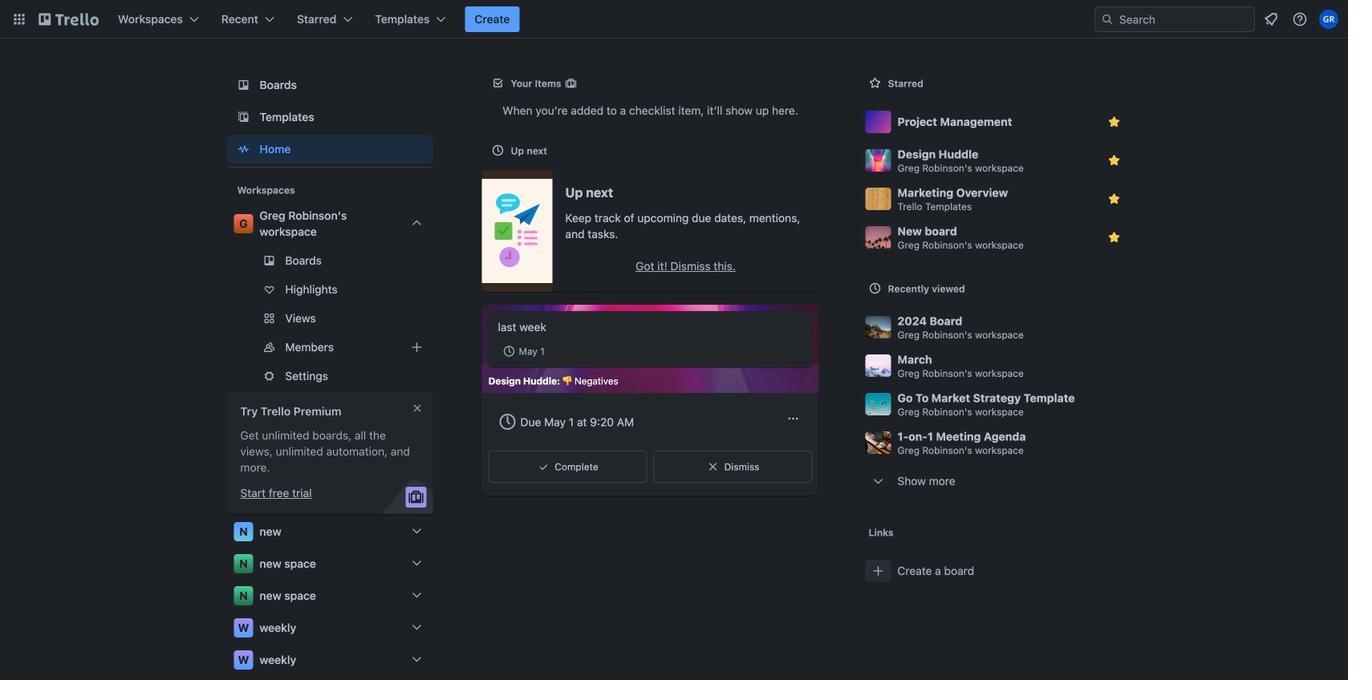 Task type: vqa. For each thing, say whether or not it's contained in the screenshot.
BACK TO HOME IMAGE
yes



Task type: describe. For each thing, give the bounding box(es) containing it.
board image
[[234, 75, 253, 95]]

click to unstar marketing overview. it will be removed from your starred list. image
[[1106, 191, 1122, 207]]

click to unstar project management. it will be removed from your starred list. image
[[1106, 114, 1122, 130]]

add image
[[407, 338, 427, 357]]

template board image
[[234, 108, 253, 127]]



Task type: locate. For each thing, give the bounding box(es) containing it.
greg robinson (gregrobinson96) image
[[1320, 10, 1339, 29]]

primary element
[[0, 0, 1348, 39]]

0 notifications image
[[1262, 10, 1281, 29]]

open information menu image
[[1292, 11, 1308, 27]]

search image
[[1101, 13, 1114, 26]]

click to unstar new board. it will be removed from your starred list. image
[[1106, 230, 1122, 246]]

home image
[[234, 140, 253, 159]]

Search field
[[1114, 8, 1254, 30]]

back to home image
[[39, 6, 99, 32]]

click to unstar design huddle. it will be removed from your starred list. image
[[1106, 152, 1122, 169]]



